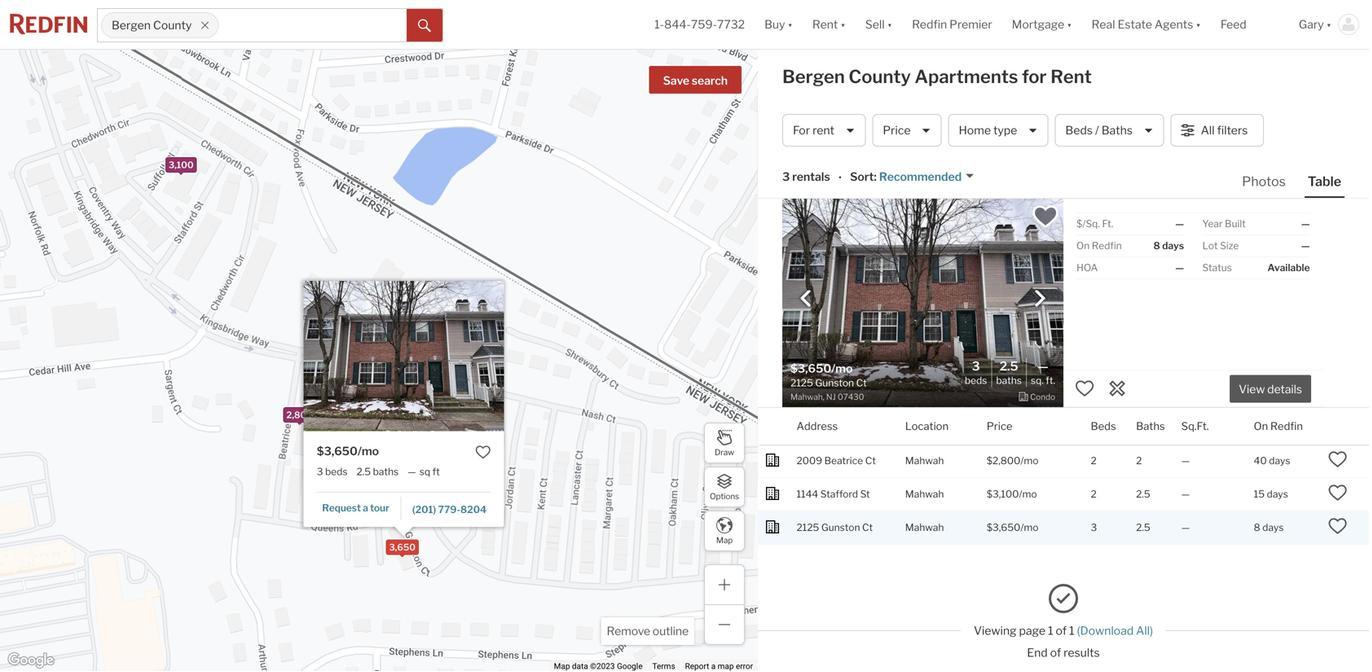 Task type: vqa. For each thing, say whether or not it's contained in the screenshot.


Task type: describe. For each thing, give the bounding box(es) containing it.
0 vertical spatial of
[[1056, 624, 1067, 638]]

1 horizontal spatial on redfin
[[1254, 420, 1304, 433]]

ft
[[433, 466, 440, 478]]

available
[[1268, 262, 1311, 274]]

/mo for 2125 gunston ct
[[1021, 522, 1039, 534]]

0 horizontal spatial baths
[[997, 375, 1022, 387]]

ct for 2125 gunston ct
[[863, 522, 873, 534]]

end of results
[[1028, 647, 1100, 661]]

/
[[1096, 123, 1100, 137]]

real estate agents ▾
[[1092, 17, 1202, 31]]

(download all) link
[[1077, 624, 1154, 638]]

3 rentals •
[[783, 170, 842, 185]]

lot size
[[1203, 240, 1240, 252]]

bergen for bergen county apartments for rent
[[783, 66, 845, 88]]

1 vertical spatial price button
[[987, 408, 1013, 445]]

beds / baths button
[[1055, 114, 1165, 147]]

/mo inside dialog
[[358, 445, 379, 459]]

days left lot
[[1163, 240, 1185, 252]]

2.5 baths
[[997, 359, 1022, 387]]

dialog inside map region
[[304, 281, 504, 537]]

0 horizontal spatial 8
[[1154, 240, 1161, 252]]

for rent
[[793, 123, 835, 137]]

(201) 779-8204 link
[[401, 498, 491, 520]]

apartments
[[915, 66, 1019, 88]]

map region
[[0, 0, 808, 672]]

built
[[1225, 218, 1246, 230]]

$3,650 /mo inside dialog
[[317, 445, 379, 459]]

view details link
[[1230, 373, 1312, 403]]

favorite button checkbox inside dialog
[[475, 445, 491, 461]]

2 for 2
[[1091, 455, 1097, 467]]

baths
[[373, 466, 399, 478]]

mahwah for 2009 beatrice ct
[[906, 455, 944, 467]]

2.5 inside 2.5 baths
[[1000, 359, 1019, 374]]

type
[[994, 123, 1018, 137]]

remove outline
[[607, 625, 689, 639]]

home type button
[[949, 114, 1049, 147]]

favorite button image for favorite button option within dialog
[[475, 445, 491, 461]]

status
[[1203, 262, 1233, 274]]

3 beds
[[965, 359, 988, 387]]

outline
[[653, 625, 689, 639]]

$/sq.
[[1077, 218, 1100, 230]]

draw button
[[704, 423, 745, 464]]

▾ for buy ▾
[[788, 17, 793, 31]]

rent
[[813, 123, 835, 137]]

8204
[[461, 504, 487, 516]]

rent ▾
[[813, 17, 846, 31]]

all filters button
[[1171, 114, 1264, 147]]

mortgage ▾
[[1012, 17, 1073, 31]]

county for bergen county apartments for rent
[[849, 66, 911, 88]]

redfin premier
[[912, 17, 993, 31]]

recommended button
[[877, 169, 975, 185]]

remove outline button
[[601, 618, 695, 646]]

days for $3,100 /mo
[[1267, 489, 1289, 501]]

sq
[[420, 466, 431, 478]]

sq.ft. button
[[1182, 408, 1210, 445]]

save search button
[[649, 66, 742, 94]]

beatrice
[[825, 455, 864, 467]]

draw
[[715, 448, 735, 458]]

1-844-759-7732
[[655, 17, 745, 31]]

request a tour button
[[317, 497, 401, 521]]

hoa
[[1077, 262, 1098, 274]]

40
[[1254, 455, 1267, 467]]

— inside map region
[[408, 466, 416, 478]]

▾ inside real estate agents ▾ link
[[1196, 17, 1202, 31]]

for
[[1022, 66, 1047, 88]]

1 horizontal spatial $3,650 /mo
[[987, 522, 1039, 534]]

(201)
[[412, 504, 436, 516]]

(download
[[1077, 624, 1134, 638]]

save search
[[663, 74, 728, 88]]

photos
[[1243, 174, 1286, 190]]

days for $2,800 /mo
[[1270, 455, 1291, 467]]

table
[[1308, 174, 1342, 190]]

beds
[[325, 466, 348, 478]]

favorite this home image
[[1328, 450, 1348, 470]]

buy ▾ button
[[755, 0, 803, 49]]

st
[[861, 489, 870, 501]]

sq.ft.
[[1182, 420, 1210, 433]]

mortgage
[[1012, 17, 1065, 31]]

$/sq. ft.
[[1077, 218, 1114, 230]]

beds / baths
[[1066, 123, 1133, 137]]

photos button
[[1239, 173, 1305, 196]]

feed
[[1221, 17, 1247, 31]]

844-
[[664, 17, 691, 31]]

map button
[[704, 511, 745, 552]]

year
[[1203, 218, 1223, 230]]

0 vertical spatial favorite this home image
[[1075, 379, 1095, 399]]

map
[[717, 536, 733, 546]]

0 vertical spatial price button
[[873, 114, 942, 147]]

▾ for sell ▾
[[888, 17, 893, 31]]

on redfin button
[[1254, 408, 1304, 445]]

2,800
[[287, 410, 313, 421]]

county for bergen county
[[153, 18, 192, 32]]

favorite this home image for 15 days
[[1328, 483, 1348, 503]]

(201) 779-8204
[[412, 504, 487, 516]]

15 days
[[1254, 489, 1289, 501]]

1 horizontal spatial 8
[[1254, 522, 1261, 534]]

2 vertical spatial baths
[[1137, 420, 1166, 433]]

3 for 3 beds
[[317, 466, 323, 478]]

0 horizontal spatial on
[[1077, 240, 1090, 252]]

location
[[906, 420, 949, 433]]

1-
[[655, 17, 664, 31]]

request a tour
[[322, 503, 390, 515]]

mahwah for 2125 gunston ct
[[906, 522, 944, 534]]

for
[[793, 123, 810, 137]]

previous button image
[[798, 291, 814, 307]]

ft. inside — sq. ft.
[[1046, 375, 1056, 387]]

2009 beatrice ct
[[797, 455, 876, 467]]

google image
[[4, 651, 58, 672]]

3 for 3 rentals •
[[783, 170, 790, 184]]

days for $3,650 /mo
[[1263, 522, 1284, 534]]

mahwah for 1144 stafford st
[[906, 489, 944, 501]]

home
[[959, 123, 991, 137]]

759-
[[691, 17, 717, 31]]

real estate agents ▾ button
[[1082, 0, 1211, 49]]

3 for 3 beds
[[972, 359, 980, 374]]

2009
[[797, 455, 823, 467]]

1 1 from the left
[[1048, 624, 1054, 638]]

1 horizontal spatial redfin
[[1092, 240, 1122, 252]]



Task type: locate. For each thing, give the bounding box(es) containing it.
1 horizontal spatial favorite button image
[[1032, 203, 1060, 231]]

favorite button image
[[1032, 203, 1060, 231], [475, 445, 491, 461]]

8 days left lot
[[1154, 240, 1185, 252]]

3 inside 3 rentals •
[[783, 170, 790, 184]]

1 up end of results
[[1070, 624, 1075, 638]]

1 vertical spatial $3,650
[[987, 522, 1021, 534]]

options
[[710, 492, 740, 502]]

0 vertical spatial 8
[[1154, 240, 1161, 252]]

gunston
[[822, 522, 861, 534]]

$3,650 up beds
[[317, 445, 358, 459]]

of right end
[[1051, 647, 1062, 661]]

0 horizontal spatial bergen
[[112, 18, 151, 32]]

0 vertical spatial county
[[153, 18, 192, 32]]

1 vertical spatial mahwah
[[906, 489, 944, 501]]

0 horizontal spatial favorite button image
[[475, 445, 491, 461]]

0 vertical spatial ct
[[866, 455, 876, 467]]

— inside — sq. ft.
[[1038, 359, 1049, 374]]

/mo down $2,800 /mo
[[1019, 489, 1038, 501]]

submit search image
[[418, 19, 431, 32]]

beds inside beds / baths button
[[1066, 123, 1093, 137]]

days
[[1163, 240, 1185, 252], [1270, 455, 1291, 467], [1267, 489, 1289, 501], [1263, 522, 1284, 534]]

search
[[692, 74, 728, 88]]

1 horizontal spatial favorite button checkbox
[[1032, 203, 1060, 231]]

a
[[363, 503, 368, 515]]

photo of 2125 gunston ct, mahwah, nj 07430 image
[[783, 199, 1064, 408], [304, 281, 504, 432]]

baths left sq.ft.
[[1137, 420, 1166, 433]]

2 vertical spatial beds
[[1091, 420, 1117, 433]]

redfin down details
[[1271, 420, 1304, 433]]

1 vertical spatial favorite button image
[[475, 445, 491, 461]]

1 horizontal spatial bergen
[[783, 66, 845, 88]]

page
[[1020, 624, 1046, 638]]

$3,650 inside dialog
[[317, 445, 358, 459]]

recommended
[[879, 170, 962, 184]]

3,100
[[169, 160, 194, 170]]

view details button
[[1230, 375, 1312, 403]]

real estate agents ▾ link
[[1092, 0, 1202, 49]]

3 inside dialog
[[317, 466, 323, 478]]

0 horizontal spatial $3,650 /mo
[[317, 445, 379, 459]]

ft.
[[1103, 218, 1114, 230], [1046, 375, 1056, 387]]

1 horizontal spatial photo of 2125 gunston ct, mahwah, nj 07430 image
[[783, 199, 1064, 408]]

1 vertical spatial ct
[[863, 522, 873, 534]]

1 horizontal spatial 1
[[1070, 624, 1075, 638]]

1 vertical spatial county
[[849, 66, 911, 88]]

estate
[[1118, 17, 1153, 31]]

agents
[[1155, 17, 1194, 31]]

lot
[[1203, 240, 1218, 252]]

viewing
[[974, 624, 1017, 638]]

0 horizontal spatial ft.
[[1046, 375, 1056, 387]]

$2,800 /mo
[[987, 455, 1039, 467]]

favorite button image for top favorite button option
[[1032, 203, 1060, 231]]

3 inside 3 beds
[[972, 359, 980, 374]]

1 horizontal spatial 8 days
[[1254, 522, 1284, 534]]

next button image
[[1032, 291, 1048, 307]]

1 horizontal spatial ft.
[[1103, 218, 1114, 230]]

mahwah
[[906, 455, 944, 467], [906, 489, 944, 501], [906, 522, 944, 534]]

1 horizontal spatial price
[[987, 420, 1013, 433]]

beds for beds / baths
[[1066, 123, 1093, 137]]

3 for 3
[[1091, 522, 1098, 534]]

1 horizontal spatial rent
[[1051, 66, 1092, 88]]

1144
[[797, 489, 819, 501]]

— sq ft
[[408, 466, 440, 478]]

0 horizontal spatial price
[[883, 123, 911, 137]]

0 horizontal spatial $3,650
[[317, 445, 358, 459]]

2 1 from the left
[[1070, 624, 1075, 638]]

1 vertical spatial $3,650 /mo
[[987, 522, 1039, 534]]

county down sell ▾ button
[[849, 66, 911, 88]]

redfin inside button
[[912, 17, 948, 31]]

▾ right the buy
[[788, 17, 793, 31]]

1 vertical spatial bergen
[[783, 66, 845, 88]]

sell ▾ button
[[856, 0, 903, 49]]

0 horizontal spatial redfin
[[912, 17, 948, 31]]

0 horizontal spatial rent
[[813, 17, 838, 31]]

0 vertical spatial on redfin
[[1077, 240, 1122, 252]]

0 horizontal spatial 1
[[1048, 624, 1054, 638]]

bergen up the for rent
[[783, 66, 845, 88]]

mortgage ▾ button
[[1003, 0, 1082, 49]]

beds left 2.5 baths
[[965, 375, 988, 387]]

price button up the $2,800 on the right bottom of page
[[987, 408, 1013, 445]]

options button
[[704, 467, 745, 508]]

view
[[1239, 383, 1266, 396]]

rent ▾ button
[[813, 0, 846, 49]]

home type
[[959, 123, 1018, 137]]

$3,650 /mo
[[317, 445, 379, 459], [987, 522, 1039, 534]]

1 mahwah from the top
[[906, 455, 944, 467]]

▾ right sell
[[888, 17, 893, 31]]

all)
[[1137, 624, 1154, 638]]

0 vertical spatial mahwah
[[906, 455, 944, 467]]

details
[[1268, 383, 1303, 396]]

price up the $2,800 on the right bottom of page
[[987, 420, 1013, 433]]

favorite button checkbox up 8204
[[475, 445, 491, 461]]

baths right "/"
[[1102, 123, 1133, 137]]

ct right the beatrice at the right bottom
[[866, 455, 876, 467]]

sell ▾
[[866, 17, 893, 31]]

0 horizontal spatial favorite button checkbox
[[475, 445, 491, 461]]

1 vertical spatial baths
[[997, 375, 1022, 387]]

2.5 inside dialog
[[357, 466, 371, 478]]

0 vertical spatial redfin
[[912, 17, 948, 31]]

0 vertical spatial ft.
[[1103, 218, 1114, 230]]

days right 40
[[1270, 455, 1291, 467]]

1 vertical spatial rent
[[1051, 66, 1092, 88]]

favorite button image left $/sq.
[[1032, 203, 1060, 231]]

heading
[[791, 361, 923, 404]]

8 down 15
[[1254, 522, 1261, 534]]

779-
[[438, 504, 461, 516]]

ft. right sq.
[[1046, 375, 1056, 387]]

2 ▾ from the left
[[841, 17, 846, 31]]

beds for beds 'button'
[[1091, 420, 1117, 433]]

end
[[1028, 647, 1048, 661]]

2 vertical spatial mahwah
[[906, 522, 944, 534]]

dialog containing $3,650
[[304, 281, 504, 537]]

1 horizontal spatial on
[[1254, 420, 1269, 433]]

of up end of results
[[1056, 624, 1067, 638]]

2 for 2.5
[[1091, 489, 1097, 501]]

on redfin down $/sq. ft. at the top right of the page
[[1077, 240, 1122, 252]]

▾ inside buy ▾ dropdown button
[[788, 17, 793, 31]]

baths left sq.
[[997, 375, 1022, 387]]

rent right the buy ▾
[[813, 17, 838, 31]]

ct for 2009 beatrice ct
[[866, 455, 876, 467]]

▾ inside rent ▾ dropdown button
[[841, 17, 846, 31]]

location button
[[906, 408, 949, 445]]

favorite button image inside dialog
[[475, 445, 491, 461]]

8 days down 15 days
[[1254, 522, 1284, 534]]

1 ▾ from the left
[[788, 17, 793, 31]]

sort :
[[850, 170, 877, 184]]

1 vertical spatial favorite button checkbox
[[475, 445, 491, 461]]

bergen county apartments for rent
[[783, 66, 1092, 88]]

3 mahwah from the top
[[906, 522, 944, 534]]

save
[[663, 74, 690, 88]]

0 vertical spatial beds
[[1066, 123, 1093, 137]]

4 ▾ from the left
[[1067, 17, 1073, 31]]

real
[[1092, 17, 1116, 31]]

favorite button checkbox
[[1032, 203, 1060, 231], [475, 445, 491, 461]]

county
[[153, 18, 192, 32], [849, 66, 911, 88]]

address
[[797, 420, 838, 433]]

baths inside button
[[1102, 123, 1133, 137]]

▾ for rent ▾
[[841, 17, 846, 31]]

0 vertical spatial bergen
[[112, 18, 151, 32]]

2
[[1091, 455, 1097, 467], [1137, 455, 1142, 467], [1091, 489, 1097, 501]]

$3,650 down $3,100
[[987, 522, 1021, 534]]

0 horizontal spatial on redfin
[[1077, 240, 1122, 252]]

rent inside dropdown button
[[813, 17, 838, 31]]

for rent button
[[783, 114, 866, 147]]

▾ for gary ▾
[[1327, 17, 1332, 31]]

results
[[1064, 647, 1100, 661]]

favorite button image up 8204
[[475, 445, 491, 461]]

2125 gunston ct
[[797, 522, 873, 534]]

favorite this home image
[[1075, 379, 1095, 399], [1328, 483, 1348, 503], [1328, 517, 1348, 536]]

on up 40
[[1254, 420, 1269, 433]]

0 vertical spatial price
[[883, 123, 911, 137]]

bergen left remove bergen county image
[[112, 18, 151, 32]]

ct right gunston
[[863, 522, 873, 534]]

x-out this home image
[[1108, 379, 1128, 399]]

0 horizontal spatial photo of 2125 gunston ct, mahwah, nj 07430 image
[[304, 281, 504, 432]]

1 vertical spatial beds
[[965, 375, 988, 387]]

tour
[[370, 503, 390, 515]]

on
[[1077, 240, 1090, 252], [1254, 420, 1269, 433]]

1 vertical spatial 8 days
[[1254, 522, 1284, 534]]

/mo
[[358, 445, 379, 459], [1021, 455, 1039, 467], [1019, 489, 1038, 501], [1021, 522, 1039, 534]]

— sq. ft.
[[1031, 359, 1056, 387]]

:
[[874, 170, 877, 184]]

1 horizontal spatial price button
[[987, 408, 1013, 445]]

of
[[1056, 624, 1067, 638], [1051, 647, 1062, 661]]

all
[[1201, 123, 1215, 137]]

year built
[[1203, 218, 1246, 230]]

0 horizontal spatial 8 days
[[1154, 240, 1185, 252]]

buy ▾ button
[[765, 0, 793, 49]]

0 horizontal spatial county
[[153, 18, 192, 32]]

price up recommended
[[883, 123, 911, 137]]

on inside button
[[1254, 420, 1269, 433]]

favorite button checkbox left $/sq.
[[1032, 203, 1060, 231]]

1 vertical spatial on redfin
[[1254, 420, 1304, 433]]

ct
[[866, 455, 876, 467], [863, 522, 873, 534]]

1 vertical spatial of
[[1051, 647, 1062, 661]]

0 vertical spatial favorite button checkbox
[[1032, 203, 1060, 231]]

None search field
[[219, 9, 407, 42]]

$3,650 /mo up beds
[[317, 445, 379, 459]]

0 vertical spatial on
[[1077, 240, 1090, 252]]

bergen
[[112, 18, 151, 32], [783, 66, 845, 88]]

2 horizontal spatial redfin
[[1271, 420, 1304, 433]]

redfin
[[912, 17, 948, 31], [1092, 240, 1122, 252], [1271, 420, 1304, 433]]

2125
[[797, 522, 820, 534]]

0 vertical spatial $3,650 /mo
[[317, 445, 379, 459]]

bergen county
[[112, 18, 192, 32]]

1 right page at bottom right
[[1048, 624, 1054, 638]]

sell ▾ button
[[866, 0, 893, 49]]

▾ right gary
[[1327, 17, 1332, 31]]

•
[[839, 171, 842, 185]]

/mo for 1144 stafford st
[[1019, 489, 1038, 501]]

/mo up the $3,100 /mo
[[1021, 455, 1039, 467]]

0 vertical spatial favorite button image
[[1032, 203, 1060, 231]]

beds down x-out this home icon
[[1091, 420, 1117, 433]]

1 vertical spatial on
[[1254, 420, 1269, 433]]

▾ right the agents
[[1196, 17, 1202, 31]]

price button up recommended
[[873, 114, 942, 147]]

price
[[883, 123, 911, 137], [987, 420, 1013, 433]]

2 horizontal spatial baths
[[1137, 420, 1166, 433]]

bergen for bergen county
[[112, 18, 151, 32]]

▾ for mortgage ▾
[[1067, 17, 1073, 31]]

photo of 2125 gunston ct, mahwah, nj 07430 image inside map region
[[304, 281, 504, 432]]

0 vertical spatial rent
[[813, 17, 838, 31]]

3 ▾ from the left
[[888, 17, 893, 31]]

1 vertical spatial 8
[[1254, 522, 1261, 534]]

1 vertical spatial price
[[987, 420, 1013, 433]]

county left remove bergen county image
[[153, 18, 192, 32]]

rent right the for
[[1051, 66, 1092, 88]]

remove bergen county image
[[200, 20, 210, 30]]

sell
[[866, 17, 885, 31]]

2.5 baths
[[357, 466, 399, 478]]

dialog
[[304, 281, 504, 537]]

favorite this home image for 8 days
[[1328, 517, 1348, 536]]

1 vertical spatial redfin
[[1092, 240, 1122, 252]]

all filters
[[1201, 123, 1249, 137]]

3
[[783, 170, 790, 184], [972, 359, 980, 374], [317, 466, 323, 478], [1091, 522, 1098, 534]]

5 ▾ from the left
[[1196, 17, 1202, 31]]

beds left "/"
[[1066, 123, 1093, 137]]

beds button
[[1091, 408, 1117, 445]]

▾ right 'mortgage'
[[1067, 17, 1073, 31]]

days right 15
[[1267, 489, 1289, 501]]

2 mahwah from the top
[[906, 489, 944, 501]]

2 vertical spatial redfin
[[1271, 420, 1304, 433]]

redfin down $/sq. ft. at the top right of the page
[[1092, 240, 1122, 252]]

on up the hoa
[[1077, 240, 1090, 252]]

1 vertical spatial ft.
[[1046, 375, 1056, 387]]

1-844-759-7732 link
[[655, 17, 745, 31]]

viewing page 1 of 1 (download all)
[[974, 624, 1154, 638]]

mortgage ▾ button
[[1012, 0, 1073, 49]]

/mo for 2009 beatrice ct
[[1021, 455, 1039, 467]]

▾ inside mortgage ▾ dropdown button
[[1067, 17, 1073, 31]]

$2,800
[[987, 455, 1021, 467]]

sq.
[[1031, 375, 1044, 387]]

2 vertical spatial favorite this home image
[[1328, 517, 1348, 536]]

▾ left sell
[[841, 17, 846, 31]]

rentals
[[793, 170, 831, 184]]

1 horizontal spatial baths
[[1102, 123, 1133, 137]]

1 horizontal spatial $3,650
[[987, 522, 1021, 534]]

8 left lot
[[1154, 240, 1161, 252]]

on redfin up 40 days
[[1254, 420, 1304, 433]]

baths button
[[1137, 408, 1166, 445]]

0 vertical spatial $3,650
[[317, 445, 358, 459]]

▾ inside sell ▾ dropdown button
[[888, 17, 893, 31]]

1 horizontal spatial county
[[849, 66, 911, 88]]

0 vertical spatial 8 days
[[1154, 240, 1185, 252]]

/mo down the $3,100 /mo
[[1021, 522, 1039, 534]]

0 vertical spatial baths
[[1102, 123, 1133, 137]]

ft. right $/sq.
[[1103, 218, 1114, 230]]

1 vertical spatial favorite this home image
[[1328, 483, 1348, 503]]

6 ▾ from the left
[[1327, 17, 1332, 31]]

/mo up 2.5 baths
[[358, 445, 379, 459]]

0 horizontal spatial price button
[[873, 114, 942, 147]]

redfin inside button
[[1271, 420, 1304, 433]]

days down 15 days
[[1263, 522, 1284, 534]]

—
[[1176, 218, 1185, 230], [1302, 218, 1311, 230], [1302, 240, 1311, 252], [1176, 262, 1185, 274], [1038, 359, 1049, 374], [1182, 455, 1191, 467], [408, 466, 416, 478], [1182, 489, 1191, 501], [1182, 522, 1191, 534]]

$3,650 /mo down the $3,100 /mo
[[987, 522, 1039, 534]]

redfin left premier
[[912, 17, 948, 31]]



